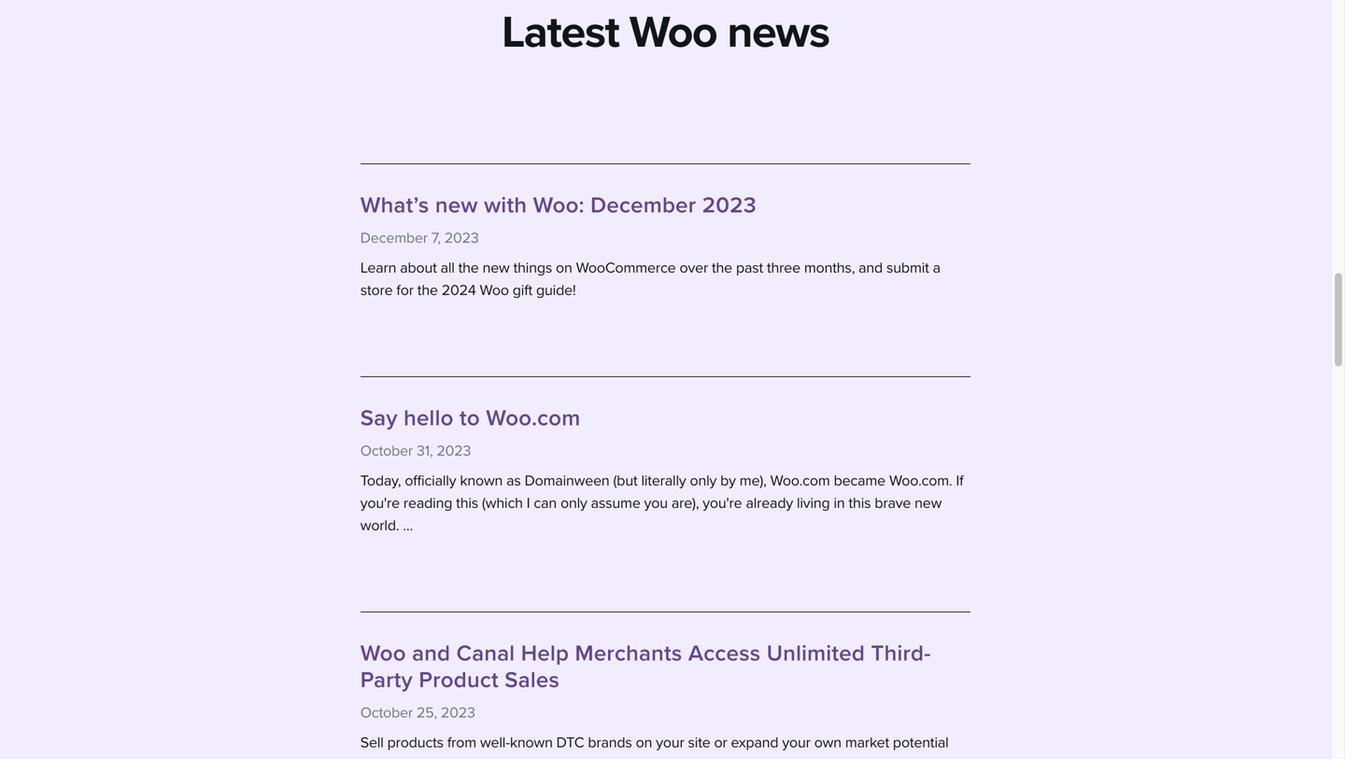 Task type: locate. For each thing, give the bounding box(es) containing it.
today,
[[361, 472, 401, 490]]

this right in
[[849, 495, 871, 512]]

this
[[456, 495, 479, 512], [849, 495, 871, 512]]

0 horizontal spatial this
[[456, 495, 479, 512]]

october for woo and canal help merchants access unlimited third- party product sales
[[361, 705, 413, 722]]

1 horizontal spatial woo.com
[[771, 472, 831, 490]]

0 horizontal spatial your
[[656, 735, 685, 752]]

woo:
[[533, 192, 585, 219]]

1 vertical spatial for
[[645, 757, 662, 760]]

1 horizontal spatial your
[[783, 735, 811, 752]]

this left (which
[[456, 495, 479, 512]]

merchants
[[575, 641, 683, 668]]

december down what's
[[361, 229, 428, 247]]

for right dropshipping at the left bottom
[[645, 757, 662, 760]]

october
[[361, 442, 413, 460], [361, 705, 413, 722]]

2 vertical spatial woo
[[361, 641, 406, 668]]

new inside learn about all the new things on woocommerce over the past three months, and submit a store for the 2024 woo gift guide!
[[483, 259, 510, 277]]

0 horizontal spatial with
[[361, 757, 387, 760]]

woocommerce inside "sell products from well-known dtc brands on your site or expand your own market potential with key partnerships. modern dropshipping for woocommerce merchants."
[[666, 757, 766, 760]]

0 horizontal spatial new
[[435, 192, 478, 219]]

third-
[[872, 641, 932, 668]]

sell products from well-known dtc brands on your site or expand your own market potential with key partnerships. modern dropshipping for woocommerce merchants.
[[361, 735, 949, 760]]

october down party
[[361, 705, 413, 722]]

0 horizontal spatial you're
[[361, 495, 400, 512]]

1 vertical spatial known
[[510, 735, 553, 752]]

key
[[391, 757, 413, 760]]

0 horizontal spatial known
[[460, 472, 503, 490]]

on up "guide!"
[[556, 259, 573, 277]]

2023 right 31,
[[437, 442, 471, 460]]

with
[[484, 192, 527, 219], [361, 757, 387, 760]]

on
[[556, 259, 573, 277], [636, 735, 653, 752]]

1 vertical spatial october
[[361, 705, 413, 722]]

to
[[460, 405, 480, 432]]

0 vertical spatial and
[[859, 259, 883, 277]]

(which
[[482, 495, 523, 512]]

0 horizontal spatial for
[[397, 282, 414, 300]]

sell
[[361, 735, 384, 752]]

your up merchants.
[[783, 735, 811, 752]]

new
[[435, 192, 478, 219], [483, 259, 510, 277], [915, 495, 942, 512]]

0 horizontal spatial woo
[[361, 641, 406, 668]]

the
[[459, 259, 479, 277], [712, 259, 733, 277], [418, 282, 438, 300]]

new inside today, officially known as domainween (but literally only by me), woo.com became woo.com. if you're reading this (which i can only assume you are), you're already living in this brave new world. …
[[915, 495, 942, 512]]

officially
[[405, 472, 456, 490]]

…
[[403, 517, 413, 535]]

only left 'by'
[[690, 472, 717, 490]]

1 horizontal spatial you're
[[703, 495, 743, 512]]

news
[[728, 6, 830, 60]]

1 horizontal spatial december
[[591, 192, 697, 219]]

or
[[715, 735, 728, 752]]

known
[[460, 472, 503, 490], [510, 735, 553, 752]]

if
[[957, 472, 964, 490]]

with left "woo:" on the left top
[[484, 192, 527, 219]]

1 you're from the left
[[361, 495, 400, 512]]

1 horizontal spatial this
[[849, 495, 871, 512]]

for inside learn about all the new things on woocommerce over the past three months, and submit a store for the 2024 woo gift guide!
[[397, 282, 414, 300]]

help
[[521, 641, 569, 668]]

and left submit
[[859, 259, 883, 277]]

as
[[507, 472, 521, 490]]

0 horizontal spatial december
[[361, 229, 428, 247]]

woo
[[630, 6, 717, 60], [480, 282, 509, 300], [361, 641, 406, 668]]

1 vertical spatial and
[[412, 641, 451, 668]]

1 horizontal spatial woo
[[480, 282, 509, 300]]

1 horizontal spatial only
[[690, 472, 717, 490]]

0 vertical spatial woo
[[630, 6, 717, 60]]

only down domainween
[[561, 495, 588, 512]]

0 vertical spatial december
[[591, 192, 697, 219]]

december
[[591, 192, 697, 219], [361, 229, 428, 247]]

2 horizontal spatial new
[[915, 495, 942, 512]]

woo.com
[[486, 405, 581, 432], [771, 472, 831, 490]]

0 horizontal spatial and
[[412, 641, 451, 668]]

and left canal
[[412, 641, 451, 668]]

can
[[534, 495, 557, 512]]

potential
[[893, 735, 949, 752]]

your
[[656, 735, 685, 752], [783, 735, 811, 752]]

woo inside learn about all the new things on woocommerce over the past three months, and submit a store for the 2024 woo gift guide!
[[480, 282, 509, 300]]

woocommerce
[[576, 259, 676, 277], [666, 757, 766, 760]]

1 october from the top
[[361, 442, 413, 460]]

new left things
[[483, 259, 510, 277]]

the left past
[[712, 259, 733, 277]]

1 vertical spatial woo.com
[[771, 472, 831, 490]]

your left site
[[656, 735, 685, 752]]

product
[[419, 667, 499, 695]]

living
[[797, 495, 831, 512]]

woo.com up living
[[771, 472, 831, 490]]

1 horizontal spatial for
[[645, 757, 662, 760]]

with down sell
[[361, 757, 387, 760]]

1 vertical spatial on
[[636, 735, 653, 752]]

you
[[645, 495, 668, 512]]

1 your from the left
[[656, 735, 685, 752]]

woo.com right to
[[486, 405, 581, 432]]

learn
[[361, 259, 397, 277]]

1 horizontal spatial the
[[459, 259, 479, 277]]

woocommerce left over
[[576, 259, 676, 277]]

site
[[688, 735, 711, 752]]

1 vertical spatial new
[[483, 259, 510, 277]]

0 horizontal spatial woo.com
[[486, 405, 581, 432]]

2023 up past
[[703, 192, 757, 219]]

1 horizontal spatial on
[[636, 735, 653, 752]]

0 vertical spatial new
[[435, 192, 478, 219]]

sales
[[505, 667, 560, 695]]

unlimited
[[767, 641, 866, 668]]

2 vertical spatial new
[[915, 495, 942, 512]]

on right brands
[[636, 735, 653, 752]]

woocommerce down or
[[666, 757, 766, 760]]

for down the about at the left of page
[[397, 282, 414, 300]]

say
[[361, 405, 398, 432]]

store
[[361, 282, 393, 300]]

1 vertical spatial woo
[[480, 282, 509, 300]]

2023 right 7,
[[445, 229, 479, 247]]

october for say hello to woo.com
[[361, 442, 413, 460]]

today, officially known as domainween (but literally only by me), woo.com became woo.com. if you're reading this (which i can only assume you are), you're already living in this brave new world. …
[[361, 472, 964, 535]]

31,
[[417, 442, 433, 460]]

december 7, 2023
[[361, 229, 479, 247]]

literally
[[642, 472, 687, 490]]

known up (which
[[460, 472, 503, 490]]

1 horizontal spatial known
[[510, 735, 553, 752]]

only
[[690, 472, 717, 490], [561, 495, 588, 512]]

partnerships.
[[417, 757, 500, 760]]

october 25, 2023
[[361, 705, 476, 722]]

new down woo.com.
[[915, 495, 942, 512]]

over
[[680, 259, 709, 277]]

and
[[859, 259, 883, 277], [412, 641, 451, 668]]

by
[[721, 472, 736, 490]]

0 vertical spatial for
[[397, 282, 414, 300]]

latest
[[502, 6, 619, 60]]

new up 7,
[[435, 192, 478, 219]]

you're down 'by'
[[703, 495, 743, 512]]

2 horizontal spatial woo
[[630, 6, 717, 60]]

0 horizontal spatial on
[[556, 259, 573, 277]]

2023 for what's new with woo: december 2023
[[445, 229, 479, 247]]

2 october from the top
[[361, 705, 413, 722]]

expand
[[731, 735, 779, 752]]

things
[[514, 259, 552, 277]]

0 vertical spatial october
[[361, 442, 413, 460]]

25,
[[417, 705, 437, 722]]

december up learn about all the new things on woocommerce over the past three months, and submit a store for the 2024 woo gift guide!
[[591, 192, 697, 219]]

0 vertical spatial only
[[690, 472, 717, 490]]

known inside "sell products from well-known dtc brands on your site or expand your own market potential with key partnerships. modern dropshipping for woocommerce merchants."
[[510, 735, 553, 752]]

1 vertical spatial only
[[561, 495, 588, 512]]

7,
[[432, 229, 441, 247]]

the right all
[[459, 259, 479, 277]]

all
[[441, 259, 455, 277]]

on inside learn about all the new things on woocommerce over the past three months, and submit a store for the 2024 woo gift guide!
[[556, 259, 573, 277]]

0 vertical spatial with
[[484, 192, 527, 219]]

brave
[[875, 495, 912, 512]]

i
[[527, 495, 530, 512]]

october up today,
[[361, 442, 413, 460]]

learn about all the new things on woocommerce over the past three months, and submit a store for the 2024 woo gift guide!
[[361, 259, 941, 300]]

0 vertical spatial known
[[460, 472, 503, 490]]

market
[[846, 735, 890, 752]]

1 horizontal spatial and
[[859, 259, 883, 277]]

known up modern
[[510, 735, 553, 752]]

0 vertical spatial woo.com
[[486, 405, 581, 432]]

2023 up from on the bottom of page
[[441, 705, 476, 722]]

1 vertical spatial with
[[361, 757, 387, 760]]

you're
[[361, 495, 400, 512], [703, 495, 743, 512]]

2023
[[703, 192, 757, 219], [445, 229, 479, 247], [437, 442, 471, 460], [441, 705, 476, 722]]

0 vertical spatial woocommerce
[[576, 259, 676, 277]]

me),
[[740, 472, 767, 490]]

0 vertical spatial on
[[556, 259, 573, 277]]

woo.com.
[[890, 472, 953, 490]]

2023 for woo and canal help merchants access unlimited third- party product sales
[[441, 705, 476, 722]]

1 vertical spatial woocommerce
[[666, 757, 766, 760]]

woo and canal help merchants access unlimited third- party product sales link
[[361, 641, 971, 695]]

woocommerce inside learn about all the new things on woocommerce over the past three months, and submit a store for the 2024 woo gift guide!
[[576, 259, 676, 277]]

you're up world.
[[361, 495, 400, 512]]

1 horizontal spatial new
[[483, 259, 510, 277]]

the down the about at the left of page
[[418, 282, 438, 300]]



Task type: vqa. For each thing, say whether or not it's contained in the screenshot.
All
yes



Task type: describe. For each thing, give the bounding box(es) containing it.
woo.com inside today, officially known as domainween (but literally only by me), woo.com became woo.com. if you're reading this (which i can only assume you are), you're already living in this brave new world. …
[[771, 472, 831, 490]]

world.
[[361, 517, 399, 535]]

say hello to woo.com link
[[361, 405, 971, 433]]

access
[[689, 641, 761, 668]]

are),
[[672, 495, 699, 512]]

woo inside woo and canal help merchants access unlimited third- party product sales
[[361, 641, 406, 668]]

merchants.
[[770, 757, 840, 760]]

past
[[736, 259, 764, 277]]

guide!
[[537, 282, 576, 300]]

0 horizontal spatial the
[[418, 282, 438, 300]]

products
[[388, 735, 444, 752]]

october 31, 2023
[[361, 442, 471, 460]]

dtc
[[557, 735, 585, 752]]

and inside learn about all the new things on woocommerce over the past three months, and submit a store for the 2024 woo gift guide!
[[859, 259, 883, 277]]

dropshipping
[[557, 757, 642, 760]]

say hello to woo.com
[[361, 405, 581, 432]]

well-
[[480, 735, 510, 752]]

modern
[[503, 757, 553, 760]]

from
[[448, 735, 477, 752]]

2 you're from the left
[[703, 495, 743, 512]]

hello
[[404, 405, 454, 432]]

2024
[[442, 282, 476, 300]]

2 horizontal spatial the
[[712, 259, 733, 277]]

and inside woo and canal help merchants access unlimited third- party product sales
[[412, 641, 451, 668]]

for inside "sell products from well-known dtc brands on your site or expand your own market potential with key partnerships. modern dropshipping for woocommerce merchants."
[[645, 757, 662, 760]]

1 horizontal spatial with
[[484, 192, 527, 219]]

with inside "sell products from well-known dtc brands on your site or expand your own market potential with key partnerships. modern dropshipping for woocommerce merchants."
[[361, 757, 387, 760]]

already
[[746, 495, 794, 512]]

about
[[400, 259, 437, 277]]

2 this from the left
[[849, 495, 871, 512]]

new inside what's new with woo: december 2023 link
[[435, 192, 478, 219]]

canal
[[457, 641, 515, 668]]

what's
[[361, 192, 429, 219]]

in
[[834, 495, 845, 512]]

gift
[[513, 282, 533, 300]]

woo and canal help merchants access unlimited third- party product sales
[[361, 641, 932, 695]]

own
[[815, 735, 842, 752]]

2023 for say hello to woo.com
[[437, 442, 471, 460]]

brands
[[588, 735, 632, 752]]

latest woo news
[[502, 6, 830, 60]]

1 this from the left
[[456, 495, 479, 512]]

0 horizontal spatial only
[[561, 495, 588, 512]]

on inside "sell products from well-known dtc brands on your site or expand your own market potential with key partnerships. modern dropshipping for woocommerce merchants."
[[636, 735, 653, 752]]

what's new with woo: december 2023 link
[[361, 192, 971, 220]]

known inside today, officially known as domainween (but literally only by me), woo.com became woo.com. if you're reading this (which i can only assume you are), you're already living in this brave new world. …
[[460, 472, 503, 490]]

december inside what's new with woo: december 2023 link
[[591, 192, 697, 219]]

assume
[[591, 495, 641, 512]]

reading
[[404, 495, 453, 512]]

what's new with woo: december 2023
[[361, 192, 757, 219]]

a
[[933, 259, 941, 277]]

(but
[[614, 472, 638, 490]]

domainween
[[525, 472, 610, 490]]

became
[[834, 472, 886, 490]]

party
[[361, 667, 413, 695]]

months,
[[805, 259, 855, 277]]

2023 inside what's new with woo: december 2023 link
[[703, 192, 757, 219]]

2 your from the left
[[783, 735, 811, 752]]

three
[[767, 259, 801, 277]]

1 vertical spatial december
[[361, 229, 428, 247]]

submit
[[887, 259, 930, 277]]



